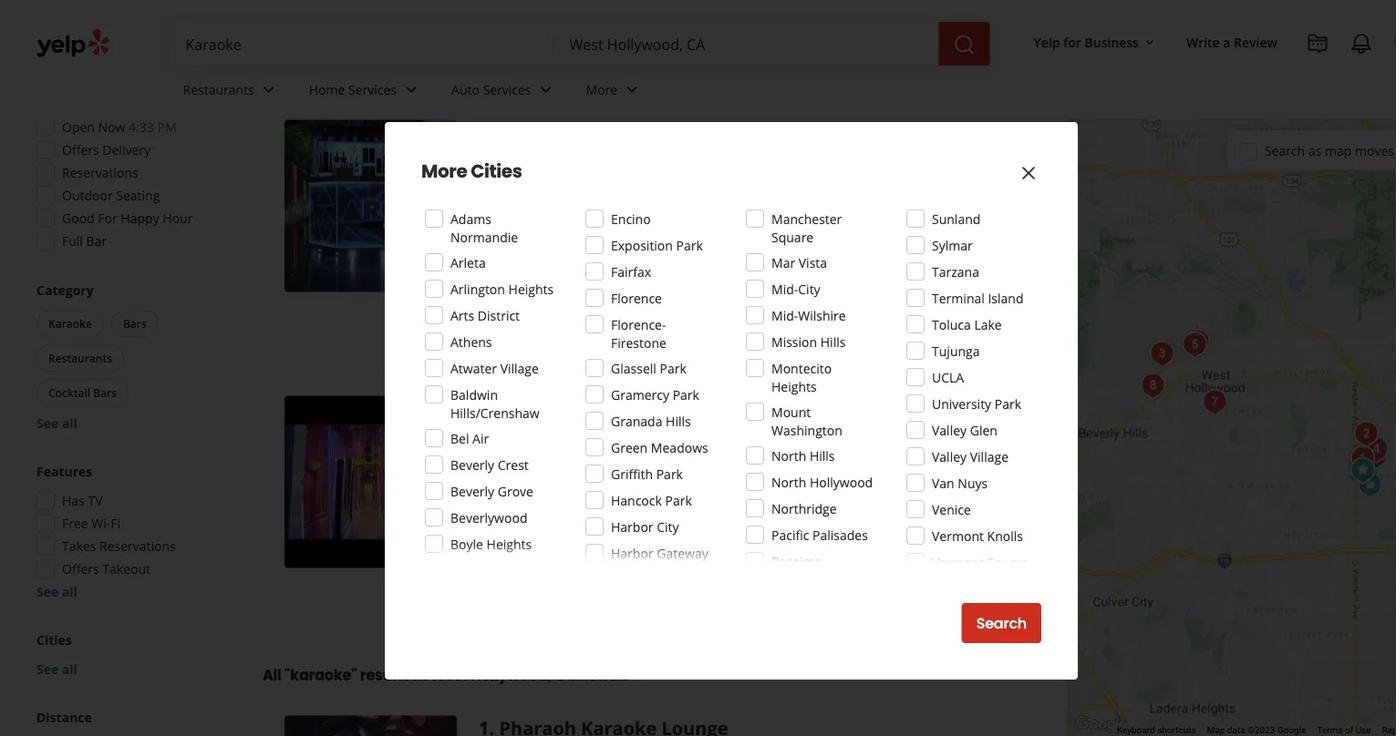Task type: describe. For each thing, give the bounding box(es) containing it.
and up my
[[534, 279, 557, 296]]

moves
[[1355, 142, 1395, 159]]

hills for granada hills
[[666, 413, 691, 430]]

auto
[[452, 81, 480, 98]]

sunland
[[932, 210, 981, 228]]

see for features
[[36, 584, 59, 601]]

city for harbor city
[[657, 519, 679, 536]]

16 speech v2 image
[[479, 539, 494, 554]]

beverly crest
[[451, 457, 529, 474]]

24 chevron down v2 image for home services
[[400, 79, 422, 101]]

lake
[[975, 316, 1002, 333]]

washington
[[772, 422, 843, 439]]

before
[[499, 297, 538, 314]]

cocktail bars button
[[36, 380, 129, 407]]

kibitz room image
[[1197, 384, 1234, 421]]

seating
[[116, 187, 160, 204]]

1 vertical spatial karaoke button
[[36, 311, 104, 338]]

"karaoke"
[[284, 666, 357, 686]]

0 vertical spatial a
[[1223, 33, 1231, 51]]

palm
[[479, 396, 525, 421]]

we
[[727, 555, 745, 573]]

takeout
[[102, 561, 151, 578]]

group containing features
[[31, 463, 226, 602]]

square for manchester square
[[772, 228, 814, 246]]

mar
[[772, 254, 795, 271]]

search image
[[954, 34, 976, 56]]

delivery
[[102, 141, 151, 159]]

karaoke left by
[[539, 120, 615, 145]]

really inside "sooooo fun!!! i'm normally really shy and hate this type of thing but i came here the other night with some friends and we ended up having a blast. all of the colored lights are so…"
[[680, 537, 713, 554]]

glassell park
[[611, 360, 687, 377]]

he
[[835, 279, 850, 296]]

i
[[922, 537, 926, 554]]

4.3 star rating image
[[479, 151, 577, 169]]

all for category
[[62, 415, 77, 432]]

songs.
[[841, 260, 880, 278]]

0 horizontal spatial of
[[850, 537, 862, 554]]

has
[[62, 493, 85, 510]]

the inside spot was really pretty and they had a great songs. the rooms were clean and well kept the staff were so nice and polite and he even let me look around before my party…"
[[616, 279, 636, 296]]

adams
[[451, 210, 492, 228]]

with
[[591, 555, 617, 573]]

florence- firestone
[[611, 316, 667, 352]]

0 horizontal spatial happy
[[121, 210, 159, 227]]

0 horizontal spatial were
[[669, 279, 698, 296]]

1 vertical spatial of
[[914, 555, 926, 573]]

manchester
[[772, 210, 842, 228]]

terms
[[1317, 726, 1343, 737]]

harbor for harbor city
[[611, 519, 654, 536]]

closed until 6:00 pm
[[479, 207, 602, 224]]

heights for arlington heights
[[509, 280, 554, 298]]

the den on sunset image
[[1180, 324, 1216, 361]]

for
[[1064, 33, 1082, 51]]

exposition
[[611, 237, 673, 254]]

mid- for wilshire
[[772, 307, 798, 324]]

heights for boyle heights
[[487, 536, 532, 553]]

beverly grove
[[451, 483, 534, 500]]

park for glassell park
[[660, 360, 687, 377]]

other
[[522, 555, 554, 573]]

more for more
[[586, 81, 618, 98]]

projects image
[[1307, 33, 1329, 55]]

until for karaoke
[[524, 207, 551, 224]]

$$$$ button
[[176, 27, 223, 55]]

tv
[[88, 493, 103, 510]]

gateway
[[657, 545, 708, 562]]

palisades
[[813, 527, 868, 544]]

yelp
[[1034, 33, 1060, 51]]

young dong nohrehbang image
[[1359, 432, 1395, 468]]

i'm
[[603, 537, 621, 554]]

free wi-fi
[[62, 515, 120, 533]]

1 vertical spatial reservations
[[99, 538, 176, 555]]

north for north hollywood
[[772, 474, 807, 491]]

16 private events v2 image
[[479, 234, 494, 248]]

my
[[542, 297, 560, 314]]

more link
[[571, 66, 658, 119]]

2 karaoke link from the top
[[479, 454, 532, 473]]

the good mic image
[[1144, 336, 1181, 373]]

pharaoh
[[646, 120, 723, 145]]

4.5 star rating image
[[479, 427, 577, 445]]

well
[[560, 279, 583, 296]]

0 horizontal spatial palm tree karaoke 棕榈樹 ktv image
[[285, 396, 457, 569]]

knolls
[[987, 528, 1023, 545]]

so…"
[[557, 573, 585, 591]]

city for mid-city
[[798, 280, 821, 298]]

green meadows
[[611, 439, 708, 457]]

karaoke for topmost karaoke button
[[483, 179, 528, 194]]

pharaoh karaoke lounge image
[[1345, 441, 1381, 477]]

$
[[60, 34, 66, 49]]

kept
[[587, 279, 613, 296]]

see all button for category
[[36, 415, 77, 432]]

a inside spot was really pretty and they had a great songs. the rooms were clean and well kept the staff were so nice and polite and he even let me look around before my party…"
[[797, 260, 804, 278]]

arlington heights
[[451, 280, 554, 298]]

fun!!!
[[564, 537, 599, 554]]

map
[[1207, 726, 1225, 737]]

use
[[1356, 726, 1371, 737]]

vista for mar vista
[[799, 254, 827, 271]]

mid- for city
[[772, 280, 798, 298]]

0 horizontal spatial rosen karaoke by pharaoh image
[[285, 120, 457, 292]]

karaoke for bottom karaoke button
[[483, 456, 528, 471]]

results
[[345, 69, 398, 90]]

3 see all from the top
[[36, 661, 77, 679]]

village for atwater village
[[500, 360, 539, 377]]

district
[[478, 307, 520, 324]]

kiss kiss bang bang image
[[1358, 438, 1394, 475]]

pharaoh karaoke lounge image
[[1345, 441, 1381, 477]]

seating
[[545, 332, 583, 347]]

bars button
[[111, 311, 159, 338]]

toluca lake
[[932, 316, 1002, 333]]

park for griffith park
[[656, 466, 683, 483]]

and up nice
[[715, 260, 738, 278]]

had
[[771, 260, 793, 278]]

montecito heights
[[772, 360, 832, 395]]

manchester square
[[772, 210, 842, 246]]

bars inside "button"
[[93, 386, 117, 401]]

map region
[[911, 0, 1396, 737]]

1 horizontal spatial were
[[950, 260, 980, 278]]

rosen karaoke by pharaoh image
[[1345, 453, 1381, 489]]

1 karaoke link from the top
[[479, 178, 532, 196]]

open
[[62, 119, 95, 136]]

restaurants button
[[36, 345, 124, 373]]

takes
[[62, 538, 96, 555]]

slideshow element for palm
[[285, 396, 457, 569]]

home
[[309, 81, 345, 98]]

more link
[[612, 297, 646, 314]]

glassell
[[611, 360, 657, 377]]

mar vista
[[772, 254, 827, 271]]

0 vertical spatial reservations
[[62, 164, 138, 182]]

mount washington
[[772, 404, 843, 439]]

harbor gateway
[[611, 545, 708, 562]]

1 horizontal spatial happy
[[622, 232, 660, 250]]

and down great at top
[[809, 279, 832, 296]]

3 see from the top
[[36, 661, 59, 679]]

terminal island
[[932, 290, 1024, 307]]

mid-city
[[772, 280, 821, 298]]

16 close v2 image
[[479, 332, 494, 347]]

valley for valley village
[[932, 448, 967, 466]]

closed for rosen
[[479, 207, 521, 224]]

services for home services
[[348, 81, 397, 98]]

0 horizontal spatial the
[[499, 555, 519, 573]]

park for exposition park
[[676, 237, 703, 254]]

$$$$
[[187, 34, 212, 49]]

search button
[[962, 604, 1042, 644]]

hills for north hills
[[810, 447, 835, 465]]

cocktail
[[48, 386, 90, 401]]

california
[[555, 666, 627, 686]]

until for tree
[[524, 483, 551, 500]]

up
[[789, 555, 805, 573]]

see all button for features
[[36, 584, 77, 601]]

search as map moves
[[1265, 142, 1395, 159]]

mid-wilshire
[[772, 307, 846, 324]]

valley glen
[[932, 422, 998, 439]]

square for vermont square
[[987, 554, 1030, 571]]

user actions element
[[1019, 23, 1396, 135]]

ucla
[[932, 369, 964, 386]]

restaurants for restaurants button
[[48, 351, 112, 366]]



Task type: vqa. For each thing, say whether or not it's contained in the screenshot.
rightmost The Restaurants
yes



Task type: locate. For each thing, give the bounding box(es) containing it.
search down vermont vista
[[977, 614, 1027, 634]]

karaoke button down category
[[36, 311, 104, 338]]

0 vertical spatial vista
[[799, 254, 827, 271]]

previous image
[[292, 195, 314, 217], [292, 472, 314, 493]]

1 horizontal spatial a
[[851, 555, 858, 573]]

park down green meadows
[[656, 466, 683, 483]]

atwater village
[[451, 360, 539, 377]]

park for gramercy park
[[673, 386, 700, 404]]

village down glen
[[970, 448, 1009, 466]]

sponsored
[[263, 69, 342, 90]]

valley
[[932, 422, 967, 439], [932, 448, 967, 466]]

north hollywood
[[772, 474, 873, 491]]

north down north hills
[[772, 474, 807, 491]]

6:00
[[554, 207, 579, 224]]

really up staff
[[641, 260, 673, 278]]

previous image for palm tree karaoke 棕榈樹 ktv
[[292, 472, 314, 493]]

services inside auto services link
[[483, 81, 531, 98]]

rep
[[1382, 726, 1396, 737]]

all down but
[[897, 555, 911, 573]]

0 vertical spatial cities
[[471, 159, 522, 184]]

closed until 7:00 pm
[[479, 483, 602, 500]]

west
[[430, 666, 468, 686]]

1 vertical spatial vermont
[[932, 554, 984, 571]]

1 horizontal spatial 24 chevron down v2 image
[[400, 79, 422, 101]]

a left blast.
[[851, 555, 858, 573]]

harbor city
[[611, 519, 679, 536]]

1 north from the top
[[772, 447, 807, 465]]

and down the they
[[746, 279, 769, 296]]

1 vertical spatial all
[[263, 666, 282, 686]]

terms of use
[[1317, 726, 1371, 737]]

mother lode image
[[1135, 368, 1172, 405]]

0 horizontal spatial services
[[348, 81, 397, 98]]

beverly up 16 luxury v2 image
[[451, 483, 494, 500]]

full bar
[[62, 233, 107, 250]]

village down outdoor seating
[[500, 360, 539, 377]]

hancock park
[[611, 492, 692, 509]]

heights down luxury
[[487, 536, 532, 553]]

next image left beverly crest
[[428, 472, 450, 493]]

harbor for harbor gateway
[[611, 545, 654, 562]]

the
[[883, 260, 905, 278]]

group containing cities
[[36, 632, 226, 679]]

bel
[[451, 430, 469, 447]]

reservations up takeout
[[99, 538, 176, 555]]

group
[[31, 89, 226, 256], [33, 281, 226, 433], [31, 463, 226, 602], [36, 632, 226, 679]]

until left 7:00
[[524, 483, 551, 500]]

0 vertical spatial karaoke button
[[479, 178, 532, 196]]

next image for rosen
[[428, 195, 450, 217]]

hancock
[[611, 492, 662, 509]]

hills up north hollywood
[[810, 447, 835, 465]]

more inside more link
[[586, 81, 618, 98]]

0 vertical spatial beverly
[[451, 457, 494, 474]]

2 vertical spatial all
[[62, 661, 77, 679]]

pm for rosen
[[583, 207, 602, 224]]

cities up distance
[[36, 632, 72, 649]]

2 vertical spatial see all button
[[36, 661, 77, 679]]

"sooooo fun!!! i'm normally really shy and hate this type of thing but i came here the other night with some friends and we ended up having a blast. all of the colored lights are so…"
[[499, 537, 998, 591]]

home services link
[[294, 66, 437, 119]]

0 vertical spatial really
[[641, 260, 673, 278]]

2 valley from the top
[[932, 448, 967, 466]]

1 horizontal spatial palm tree karaoke 棕榈樹 ktv image
[[1352, 467, 1389, 504]]

category
[[36, 282, 94, 299]]

0 vertical spatial next image
[[428, 195, 450, 217]]

beverlywood
[[451, 509, 528, 527]]

beverly down 'bel air'
[[451, 457, 494, 474]]

park up gramercy park
[[660, 360, 687, 377]]

2 harbor from the top
[[611, 545, 654, 562]]

cities down rosen
[[471, 159, 522, 184]]

the up lights at the left bottom
[[499, 555, 519, 573]]

of right type
[[850, 537, 862, 554]]

1 horizontal spatial village
[[970, 448, 1009, 466]]

outdoor seating
[[62, 187, 160, 204]]

heights down montecito
[[772, 378, 817, 395]]

0 vertical spatial see all button
[[36, 415, 77, 432]]

harbor up normally
[[611, 519, 654, 536]]

0 horizontal spatial cities
[[36, 632, 72, 649]]

boyle heights
[[451, 536, 532, 553]]

1 vertical spatial were
[[669, 279, 698, 296]]

1 horizontal spatial services
[[483, 81, 531, 98]]

1 horizontal spatial outdoor
[[497, 332, 542, 347]]

yelp for business button
[[1027, 26, 1165, 58]]

1 next image from the top
[[428, 195, 450, 217]]

1 vermont from the top
[[932, 528, 984, 545]]

auto services link
[[437, 66, 571, 119]]

1 see from the top
[[36, 415, 59, 432]]

blah blah karaoke image
[[1349, 416, 1385, 453]]

spot was really pretty and they had a great songs. the rooms were clean and well kept the staff were so nice and polite and he even let me look around before my party…"
[[499, 260, 998, 314]]

1 services from the left
[[348, 81, 397, 98]]

polite
[[772, 279, 806, 296]]

results
[[360, 666, 410, 686]]

0 vertical spatial happy
[[121, 210, 159, 227]]

1 vertical spatial heights
[[772, 378, 817, 395]]

services left the 16 info v2 icon
[[348, 81, 397, 98]]

see all button down takes
[[36, 584, 77, 601]]

0 horizontal spatial really
[[641, 260, 673, 278]]

park up pretty
[[676, 237, 703, 254]]

0 horizontal spatial vista
[[799, 254, 827, 271]]

1 previous image from the top
[[292, 195, 314, 217]]

offers down takes
[[62, 561, 99, 578]]

©2023
[[1248, 726, 1276, 737]]

happy
[[121, 210, 159, 227], [622, 232, 660, 250]]

2 north from the top
[[772, 474, 807, 491]]

see all button up distance
[[36, 661, 77, 679]]

1 vertical spatial village
[[970, 448, 1009, 466]]

park for hancock park
[[665, 492, 692, 509]]

1 vertical spatial offers
[[62, 561, 99, 578]]

2 offers from the top
[[62, 561, 99, 578]]

services for auto services
[[483, 81, 531, 98]]

mid- up mission
[[772, 307, 798, 324]]

16 chevron down v2 image
[[1143, 35, 1157, 50]]

palm tree karaoke 棕榈樹 ktv link
[[479, 396, 749, 421]]

happy hour specials
[[622, 232, 742, 250]]

1 vertical spatial a
[[797, 260, 804, 278]]

vermont vista
[[932, 581, 1016, 598]]

see all button down cocktail
[[36, 415, 77, 432]]

all inside "sooooo fun!!! i'm normally really shy and hate this type of thing but i came here the other night with some friends and we ended up having a blast. all of the colored lights are so…"
[[897, 555, 911, 573]]

see for category
[[36, 415, 59, 432]]

offers takeout
[[62, 561, 151, 578]]

van
[[932, 475, 955, 492]]

0 vertical spatial valley
[[932, 422, 967, 439]]

0 vertical spatial harbor
[[611, 519, 654, 536]]

restaurants down $$$$ button
[[183, 81, 254, 98]]

vermont for vermont square
[[932, 554, 984, 571]]

24 chevron down v2 image inside auto services link
[[535, 79, 557, 101]]

24 chevron down v2 image left home in the top of the page
[[258, 79, 280, 101]]

2 vertical spatial of
[[1345, 726, 1354, 737]]

1 vertical spatial really
[[680, 537, 713, 554]]

$$ button
[[86, 27, 131, 55]]

search for search
[[977, 614, 1027, 634]]

0 horizontal spatial search
[[977, 614, 1027, 634]]

16 happy hour specials v2 image
[[603, 234, 618, 248]]

google image
[[1072, 713, 1132, 737]]

vista down vermont square
[[987, 581, 1016, 598]]

pm right 6:00
[[583, 207, 602, 224]]

vista
[[799, 254, 827, 271], [987, 581, 1016, 598]]

1 vertical spatial hills
[[666, 413, 691, 430]]

1 vertical spatial harbor
[[611, 545, 654, 562]]

offers down open
[[62, 141, 99, 159]]

vermont for vermont vista
[[932, 581, 984, 598]]

sort:
[[863, 4, 891, 22]]

vermont knolls
[[932, 528, 1023, 545]]

karaoke down category
[[48, 317, 92, 332]]

group containing open now
[[31, 89, 226, 256]]

village for valley village
[[970, 448, 1009, 466]]

1 vertical spatial city
[[657, 519, 679, 536]]

2 closed from the top
[[479, 483, 521, 500]]

beverly for beverly crest
[[451, 457, 494, 474]]

restaurants inside button
[[48, 351, 112, 366]]

close image
[[1018, 162, 1040, 184]]

really inside spot was really pretty and they had a great songs. the rooms were clean and well kept the staff were so nice and polite and he even let me look around before my party…"
[[641, 260, 673, 278]]

were down pretty
[[669, 279, 698, 296]]

restaurants inside business categories element
[[183, 81, 254, 98]]

heights inside montecito heights
[[772, 378, 817, 395]]

all left "karaoke"
[[263, 666, 282, 686]]

karaoke for middle karaoke button
[[48, 317, 92, 332]]

karaoke down 4.3 star rating image
[[483, 179, 528, 194]]

16 info v2 image
[[402, 72, 416, 87]]

1 horizontal spatial of
[[914, 555, 926, 573]]

encino
[[611, 210, 651, 228]]

closed for palm
[[479, 483, 521, 500]]

happy down 'encino'
[[622, 232, 660, 250]]

cocktail bars
[[48, 386, 117, 401]]

vista for vermont vista
[[987, 581, 1016, 598]]

gramercy park
[[611, 386, 700, 404]]

0 vertical spatial heights
[[509, 280, 554, 298]]

2 mid- from the top
[[772, 307, 798, 324]]

in
[[413, 666, 427, 686]]

beverly for beverly grove
[[451, 483, 494, 500]]

blast.
[[861, 555, 893, 573]]

all for features
[[62, 584, 77, 601]]

baldwin
[[451, 386, 498, 404]]

3 see all button from the top
[[36, 661, 77, 679]]

0 vertical spatial north
[[772, 447, 807, 465]]

0 vertical spatial slideshow element
[[285, 120, 457, 292]]

outdoor for outdoor seating
[[62, 187, 113, 204]]

karaoke up (159
[[575, 396, 651, 421]]

1 vertical spatial restaurants
[[48, 351, 112, 366]]

more
[[586, 81, 618, 98], [421, 159, 467, 184]]

notifications image
[[1351, 33, 1373, 55]]

karaoke button down 4.3 star rating image
[[479, 178, 532, 196]]

2 slideshow element from the top
[[285, 396, 457, 569]]

park for university park
[[995, 395, 1022, 413]]

happy down seating
[[121, 210, 159, 227]]

and up the we
[[740, 537, 762, 554]]

bars up restaurants button
[[123, 317, 147, 332]]

2 vertical spatial heights
[[487, 536, 532, 553]]

2 24 chevron down v2 image from the left
[[400, 79, 422, 101]]

park up glen
[[995, 395, 1022, 413]]

1 vertical spatial square
[[987, 554, 1030, 571]]

1 horizontal spatial square
[[987, 554, 1030, 571]]

1 valley from the top
[[932, 422, 967, 439]]

vermont for vermont knolls
[[932, 528, 984, 545]]

spot
[[585, 260, 611, 278]]

2 horizontal spatial the
[[930, 555, 949, 573]]

0 vertical spatial outdoor
[[62, 187, 113, 204]]

0 vertical spatial square
[[772, 228, 814, 246]]

1 see all from the top
[[36, 415, 77, 432]]

1 mid- from the top
[[772, 280, 798, 298]]

search for search as map moves
[[1265, 142, 1305, 159]]

more left 24 chevron down v2 image
[[586, 81, 618, 98]]

0 horizontal spatial outdoor
[[62, 187, 113, 204]]

0 vertical spatial were
[[950, 260, 980, 278]]

pm for palm
[[583, 483, 602, 500]]

0 horizontal spatial a
[[797, 260, 804, 278]]

so
[[702, 279, 715, 296]]

all down 'offers takeout'
[[62, 584, 77, 601]]

arts district
[[451, 307, 520, 324]]

see all up distance
[[36, 661, 77, 679]]

offers for offers delivery
[[62, 141, 99, 159]]

google
[[1278, 726, 1307, 737]]

0 horizontal spatial more
[[421, 159, 467, 184]]

harbor down harbor city
[[611, 545, 654, 562]]

valley down university
[[932, 422, 967, 439]]

rosen karaoke by pharaoh image
[[285, 120, 457, 292], [1345, 453, 1381, 489]]

of left use
[[1345, 726, 1354, 737]]

florence
[[611, 290, 662, 307]]

1 vertical spatial rosen karaoke by pharaoh image
[[1345, 453, 1381, 489]]

0 horizontal spatial 24 chevron down v2 image
[[258, 79, 280, 101]]

1 vertical spatial search
[[977, 614, 1027, 634]]

pm right 7:00
[[583, 483, 602, 500]]

1 vertical spatial valley
[[932, 448, 967, 466]]

great
[[807, 260, 838, 278]]

more for more cities
[[421, 159, 467, 184]]

1 vertical spatial more
[[421, 159, 467, 184]]

2 see from the top
[[36, 584, 59, 601]]

1 vertical spatial happy
[[622, 232, 660, 250]]

the naughty pig image
[[1177, 327, 1214, 363]]

business categories element
[[168, 66, 1396, 119]]

2 next image from the top
[[428, 472, 450, 493]]

sponsored results
[[263, 69, 398, 90]]

24 chevron down v2 image for auto services
[[535, 79, 557, 101]]

offers for offers takeout
[[62, 561, 99, 578]]

24 chevron down v2 image for restaurants
[[258, 79, 280, 101]]

2 vermont from the top
[[932, 554, 984, 571]]

0 horizontal spatial city
[[657, 519, 679, 536]]

outdoor down district
[[497, 332, 542, 347]]

1 horizontal spatial really
[[680, 537, 713, 554]]

0 vertical spatial rosen karaoke by pharaoh image
[[285, 120, 457, 292]]

valley for valley glen
[[932, 422, 967, 439]]

vermont up vermont vista
[[932, 554, 984, 571]]

more inside more cities dialog
[[421, 159, 467, 184]]

2 horizontal spatial a
[[1223, 33, 1231, 51]]

see all down takes
[[36, 584, 77, 601]]

3 all from the top
[[62, 661, 77, 679]]

group containing category
[[33, 281, 226, 433]]

2 see all from the top
[[36, 584, 77, 601]]

16 speech v2 image
[[479, 263, 494, 277]]

1 horizontal spatial cities
[[471, 159, 522, 184]]

restaurants link
[[168, 66, 294, 119]]

really
[[641, 260, 673, 278], [680, 537, 713, 554]]

cities inside dialog
[[471, 159, 522, 184]]

hills for mission hills
[[821, 333, 846, 351]]

city down great at top
[[798, 280, 821, 298]]

24 chevron down v2 image inside home services link
[[400, 79, 422, 101]]

next image for palm
[[428, 472, 450, 493]]

1 vertical spatial pm
[[583, 207, 602, 224]]

firestone
[[611, 334, 667, 352]]

1 horizontal spatial search
[[1265, 142, 1305, 159]]

square down knolls
[[987, 554, 1030, 571]]

university
[[932, 395, 992, 413]]

park up "granada hills"
[[673, 386, 700, 404]]

more cities dialog
[[0, 0, 1396, 737]]

2 until from the top
[[524, 483, 551, 500]]

clean
[[499, 279, 530, 296]]

1 see all button from the top
[[36, 415, 77, 432]]

0 vertical spatial hills
[[821, 333, 846, 351]]

1 horizontal spatial all
[[897, 555, 911, 573]]

a right mar
[[797, 260, 804, 278]]

palm tree karaoke 棕榈樹 ktv image
[[285, 396, 457, 569], [1352, 467, 1389, 504]]

normally
[[624, 537, 677, 554]]

karaoke up grove at the bottom of the page
[[483, 456, 528, 471]]

3 24 chevron down v2 image from the left
[[535, 79, 557, 101]]

valley village
[[932, 448, 1009, 466]]

2 see all button from the top
[[36, 584, 77, 601]]

outdoor seating
[[497, 332, 583, 347]]

0 horizontal spatial bars
[[93, 386, 117, 401]]

2 vertical spatial pm
[[583, 483, 602, 500]]

1 24 chevron down v2 image from the left
[[258, 79, 280, 101]]

1 harbor from the top
[[611, 519, 654, 536]]

some
[[620, 555, 653, 573]]

16 luxury v2 image
[[479, 510, 494, 525]]

closed up normandie
[[479, 207, 521, 224]]

1 beverly from the top
[[451, 457, 494, 474]]

0 vertical spatial bars
[[123, 317, 147, 332]]

mount
[[772, 404, 811, 421]]

1 vertical spatial cities
[[36, 632, 72, 649]]

more up the adams at the left top of page
[[421, 159, 467, 184]]

and down shy
[[701, 555, 724, 573]]

yelp for business
[[1034, 33, 1139, 51]]

0 vertical spatial offers
[[62, 141, 99, 159]]

1 vertical spatial closed
[[479, 483, 521, 500]]

of down "i"
[[914, 555, 926, 573]]

None search field
[[171, 22, 994, 66]]

1 offers from the top
[[62, 141, 99, 159]]

a right write
[[1223, 33, 1231, 51]]

vermont down the colored
[[932, 581, 984, 598]]

outdoor up the good
[[62, 187, 113, 204]]

4:33
[[129, 119, 154, 136]]

24 chevron down v2 image right auto services
[[535, 79, 557, 101]]

3 vermont from the top
[[932, 581, 984, 598]]

0 vertical spatial village
[[500, 360, 539, 377]]

$$$ button
[[131, 27, 176, 55]]

hills down wilshire
[[821, 333, 846, 351]]

1 horizontal spatial the
[[616, 279, 636, 296]]

heights left well
[[509, 280, 554, 298]]

pm right 4:33
[[157, 119, 177, 136]]

1 vertical spatial beverly
[[451, 483, 494, 500]]

valley up van
[[932, 448, 967, 466]]

park down griffith park
[[665, 492, 692, 509]]

free
[[62, 515, 88, 533]]

1 horizontal spatial rosen karaoke by pharaoh image
[[1345, 453, 1381, 489]]

0 vertical spatial previous image
[[292, 195, 314, 217]]

24 chevron down v2 image inside restaurants link
[[258, 79, 280, 101]]

0 vertical spatial more
[[586, 81, 618, 98]]

glen
[[970, 422, 998, 439]]

0 vertical spatial vermont
[[932, 528, 984, 545]]

all down cocktail
[[62, 415, 77, 432]]

1 horizontal spatial more
[[586, 81, 618, 98]]

2 services from the left
[[483, 81, 531, 98]]

arlington
[[451, 280, 505, 298]]

by
[[619, 120, 641, 145]]

were up around
[[950, 260, 980, 278]]

1 vertical spatial karaoke link
[[479, 454, 532, 473]]

karaoke button up grove at the bottom of the page
[[479, 454, 532, 473]]

24 chevron down v2 image
[[621, 79, 643, 101]]

see all for category
[[36, 415, 77, 432]]

24 chevron down v2 image right results
[[400, 79, 422, 101]]

slideshow element for rosen
[[285, 120, 457, 292]]

2 horizontal spatial 24 chevron down v2 image
[[535, 79, 557, 101]]

exposition park
[[611, 237, 703, 254]]

hills
[[821, 333, 846, 351], [666, 413, 691, 430], [810, 447, 835, 465]]

karaoke link up grove at the bottom of the page
[[479, 454, 532, 473]]

1 until from the top
[[524, 207, 551, 224]]

24 chevron down v2 image
[[258, 79, 280, 101], [400, 79, 422, 101], [535, 79, 557, 101]]

city up normally
[[657, 519, 679, 536]]

fi
[[111, 515, 120, 533]]

services inside home services link
[[348, 81, 397, 98]]

north for north hills
[[772, 447, 807, 465]]

next image left the adams at the left top of page
[[428, 195, 450, 217]]

square down manchester
[[772, 228, 814, 246]]

heights for montecito heights
[[772, 378, 817, 395]]

events
[[542, 232, 581, 250]]

previous image for rosen karaoke by pharaoh
[[292, 195, 314, 217]]

outdoor for outdoor seating
[[497, 332, 542, 347]]

0 vertical spatial of
[[850, 537, 862, 554]]

2 vertical spatial karaoke button
[[479, 454, 532, 473]]

2 all from the top
[[62, 584, 77, 601]]

search inside button
[[977, 614, 1027, 634]]

0 vertical spatial until
[[524, 207, 551, 224]]

the down was
[[616, 279, 636, 296]]

search left the as
[[1265, 142, 1305, 159]]

1 all from the top
[[62, 415, 77, 432]]

north
[[772, 447, 807, 465], [772, 474, 807, 491]]

mission
[[772, 333, 817, 351]]

all up distance
[[62, 661, 77, 679]]

until up private events
[[524, 207, 551, 224]]

closed up beverlywood
[[479, 483, 521, 500]]

home services
[[309, 81, 397, 98]]

next image
[[428, 195, 450, 217], [428, 472, 450, 493]]

see all down cocktail
[[36, 415, 77, 432]]

bars right cocktail
[[93, 386, 117, 401]]

restaurants for restaurants link
[[183, 81, 254, 98]]

outdoor
[[62, 187, 113, 204], [497, 332, 542, 347]]

2 beverly from the top
[[451, 483, 494, 500]]

1 vertical spatial north
[[772, 474, 807, 491]]

2 vertical spatial a
[[851, 555, 858, 573]]

see all for features
[[36, 584, 77, 601]]

square inside manchester square
[[772, 228, 814, 246]]

2 vertical spatial see all
[[36, 661, 77, 679]]

restaurants up cocktail bars
[[48, 351, 112, 366]]

vermont down venice
[[932, 528, 984, 545]]

pacific palisades
[[772, 527, 868, 544]]

2 horizontal spatial of
[[1345, 726, 1354, 737]]

staff
[[639, 279, 665, 296]]

boyle
[[451, 536, 483, 553]]

tree
[[530, 396, 570, 421]]

bars inside button
[[123, 317, 147, 332]]

1 slideshow element from the top
[[285, 120, 457, 292]]

0 vertical spatial all
[[62, 415, 77, 432]]

0 vertical spatial pm
[[157, 119, 177, 136]]

pm inside "group"
[[157, 119, 177, 136]]

1 horizontal spatial vista
[[987, 581, 1016, 598]]

services right auto
[[483, 81, 531, 98]]

reservations down offers delivery
[[62, 164, 138, 182]]

1 vertical spatial previous image
[[292, 472, 314, 493]]

1 closed from the top
[[479, 207, 521, 224]]

2 previous image from the top
[[292, 472, 314, 493]]

hills up the meadows
[[666, 413, 691, 430]]

0 vertical spatial mid-
[[772, 280, 798, 298]]

auto services
[[452, 81, 531, 98]]

city
[[798, 280, 821, 298], [657, 519, 679, 536]]

slideshow element
[[285, 120, 457, 292], [285, 396, 457, 569]]

more cities
[[421, 159, 522, 184]]

a inside "sooooo fun!!! i'm normally really shy and hate this type of thing but i came here the other night with some friends and we ended up having a blast. all of the colored lights are so…"
[[851, 555, 858, 573]]

the down came
[[930, 555, 949, 573]]



